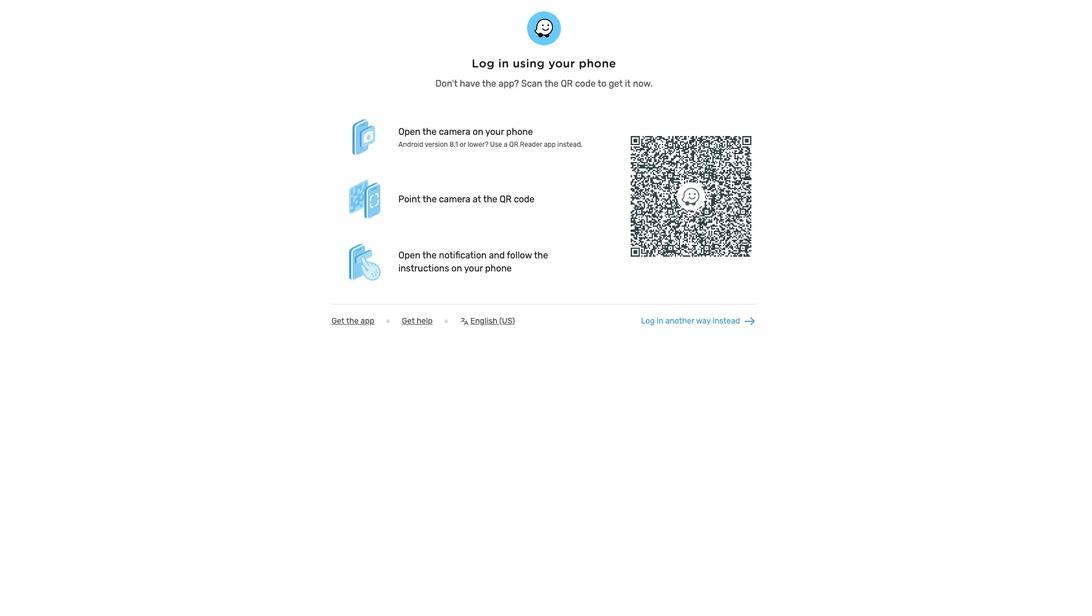 Task type: describe. For each thing, give the bounding box(es) containing it.
0 vertical spatial qr
[[561, 78, 573, 89]]

english
[[471, 316, 498, 326]]

get help
[[402, 316, 433, 326]]

app?
[[499, 78, 519, 89]]

arrow right image
[[743, 314, 757, 328]]

0 vertical spatial code
[[575, 78, 596, 89]]

open the notification and follow the instructions on your phone
[[399, 250, 548, 274]]

instructions
[[399, 263, 449, 274]]

2 ● from the left
[[444, 316, 449, 326]]

log in using your phone
[[472, 56, 617, 70]]

open for open the notification and follow the instructions on your phone
[[399, 250, 421, 260]]

(us)
[[500, 316, 515, 326]]

don't
[[436, 78, 458, 89]]

your inside open the camera on your phone android version 8.1 or lower? use a qr reader app instead.
[[486, 126, 504, 137]]

camera for on
[[439, 126, 471, 137]]

way
[[696, 316, 711, 326]]

instead.
[[558, 140, 583, 148]]

translate image
[[460, 317, 469, 326]]

open for open the camera on your phone android version 8.1 or lower? use a qr reader app instead.
[[399, 126, 421, 137]]

version
[[425, 140, 448, 148]]

in for another
[[657, 316, 664, 326]]

qr inside open the camera on your phone android version 8.1 or lower? use a qr reader app instead.
[[510, 140, 519, 148]]

instead
[[713, 316, 741, 326]]

don't have the app? scan the qr code to get it now.
[[436, 78, 653, 89]]

get for get help
[[402, 316, 415, 326]]

using
[[513, 56, 545, 70]]

0 vertical spatial phone
[[579, 56, 617, 70]]

0 vertical spatial your
[[549, 56, 576, 70]]

notification
[[439, 250, 487, 260]]

open the camera on your phone android version 8.1 or lower? use a qr reader app instead.
[[399, 126, 583, 148]]

it
[[625, 78, 631, 89]]

another
[[666, 316, 695, 326]]

or
[[460, 140, 466, 148]]

in for using
[[499, 56, 509, 70]]

have
[[460, 78, 480, 89]]

get for get the app
[[332, 316, 345, 326]]

scan
[[522, 78, 543, 89]]

and
[[489, 250, 505, 260]]

android
[[399, 140, 423, 148]]



Task type: vqa. For each thing, say whether or not it's contained in the screenshot.
Anatole in the the "Tour Eiffel, 5 Avenue Anatole France, Paris, France"
no



Task type: locate. For each thing, give the bounding box(es) containing it.
app right reader
[[544, 140, 556, 148]]

point
[[399, 194, 421, 205]]

lower?
[[468, 140, 489, 148]]

on inside open the notification and follow the instructions on your phone
[[452, 263, 462, 274]]

1 open from the top
[[399, 126, 421, 137]]

0 horizontal spatial in
[[499, 56, 509, 70]]

1 vertical spatial phone
[[507, 126, 533, 137]]

0 horizontal spatial log
[[472, 56, 495, 70]]

1 horizontal spatial app
[[544, 140, 556, 148]]

1 ● from the left
[[386, 316, 391, 326]]

your down notification
[[464, 263, 483, 274]]

code right at on the left of the page
[[514, 194, 535, 205]]

in left another
[[657, 316, 664, 326]]

0 horizontal spatial on
[[452, 263, 462, 274]]

1 vertical spatial in
[[657, 316, 664, 326]]

● left get help
[[386, 316, 391, 326]]

log
[[472, 56, 495, 70], [641, 316, 655, 326]]

to
[[598, 78, 607, 89]]

the
[[482, 78, 497, 89], [545, 78, 559, 89], [423, 126, 437, 137], [423, 194, 437, 205], [483, 194, 498, 205], [423, 250, 437, 260], [534, 250, 548, 260], [346, 316, 359, 326]]

1 vertical spatial app
[[361, 316, 375, 326]]

log in another way instead
[[641, 316, 741, 326]]

1 vertical spatial on
[[452, 263, 462, 274]]

english (us) link
[[460, 316, 515, 326]]

0 vertical spatial on
[[473, 126, 484, 137]]

on up lower?
[[473, 126, 484, 137]]

0 horizontal spatial get
[[332, 316, 345, 326]]

app left get help
[[361, 316, 375, 326]]

on inside open the camera on your phone android version 8.1 or lower? use a qr reader app instead.
[[473, 126, 484, 137]]

1 horizontal spatial ●
[[444, 316, 449, 326]]

1 horizontal spatial get
[[402, 316, 415, 326]]

2 camera from the top
[[439, 194, 471, 205]]

log up have
[[472, 56, 495, 70]]

camera for at
[[439, 194, 471, 205]]

phone up to at the top right of the page
[[579, 56, 617, 70]]

1 vertical spatial open
[[399, 250, 421, 260]]

●
[[386, 316, 391, 326], [444, 316, 449, 326]]

0 vertical spatial camera
[[439, 126, 471, 137]]

1 vertical spatial qr
[[510, 140, 519, 148]]

open up instructions
[[399, 250, 421, 260]]

2 vertical spatial phone
[[485, 263, 512, 274]]

open inside open the camera on your phone android version 8.1 or lower? use a qr reader app instead.
[[399, 126, 421, 137]]

help
[[417, 316, 433, 326]]

open
[[399, 126, 421, 137], [399, 250, 421, 260]]

qr right a
[[510, 140, 519, 148]]

your up don't have the app? scan the qr code to get it now.
[[549, 56, 576, 70]]

phone
[[579, 56, 617, 70], [507, 126, 533, 137], [485, 263, 512, 274]]

1 vertical spatial camera
[[439, 194, 471, 205]]

reader
[[520, 140, 543, 148]]

qr right at on the left of the page
[[500, 194, 512, 205]]

at
[[473, 194, 481, 205]]

app inside open the camera on your phone android version 8.1 or lower? use a qr reader app instead.
[[544, 140, 556, 148]]

phone inside open the notification and follow the instructions on your phone
[[485, 263, 512, 274]]

2 vertical spatial qr
[[500, 194, 512, 205]]

code left to at the top right of the page
[[575, 78, 596, 89]]

your up use
[[486, 126, 504, 137]]

on down notification
[[452, 263, 462, 274]]

1 vertical spatial log
[[641, 316, 655, 326]]

use
[[490, 140, 502, 148]]

get the app link
[[332, 316, 375, 326]]

0 horizontal spatial your
[[464, 263, 483, 274]]

log left another
[[641, 316, 655, 326]]

point the camera at the qr code
[[399, 194, 535, 205]]

on
[[473, 126, 484, 137], [452, 263, 462, 274]]

now.
[[633, 78, 653, 89]]

in up the app?
[[499, 56, 509, 70]]

1 vertical spatial code
[[514, 194, 535, 205]]

0 vertical spatial in
[[499, 56, 509, 70]]

0 horizontal spatial app
[[361, 316, 375, 326]]

2 open from the top
[[399, 250, 421, 260]]

1 get from the left
[[332, 316, 345, 326]]

2 get from the left
[[402, 316, 415, 326]]

0 vertical spatial app
[[544, 140, 556, 148]]

in
[[499, 56, 509, 70], [657, 316, 664, 326]]

get
[[609, 78, 623, 89]]

1 vertical spatial your
[[486, 126, 504, 137]]

2 horizontal spatial your
[[549, 56, 576, 70]]

log for log in using your phone
[[472, 56, 495, 70]]

1 horizontal spatial in
[[657, 316, 664, 326]]

qr
[[561, 78, 573, 89], [510, 140, 519, 148], [500, 194, 512, 205]]

log in another way instead link
[[641, 314, 757, 328]]

1 horizontal spatial log
[[641, 316, 655, 326]]

● left translate image
[[444, 316, 449, 326]]

1 horizontal spatial code
[[575, 78, 596, 89]]

0 vertical spatial open
[[399, 126, 421, 137]]

open inside open the notification and follow the instructions on your phone
[[399, 250, 421, 260]]

get
[[332, 316, 345, 326], [402, 316, 415, 326]]

camera inside open the camera on your phone android version 8.1 or lower? use a qr reader app instead.
[[439, 126, 471, 137]]

2 vertical spatial your
[[464, 263, 483, 274]]

phone inside open the camera on your phone android version 8.1 or lower? use a qr reader app instead.
[[507, 126, 533, 137]]

log inside log in another way instead link
[[641, 316, 655, 326]]

1 horizontal spatial on
[[473, 126, 484, 137]]

open up android
[[399, 126, 421, 137]]

phone up reader
[[507, 126, 533, 137]]

camera up 8.1
[[439, 126, 471, 137]]

the inside open the camera on your phone android version 8.1 or lower? use a qr reader app instead.
[[423, 126, 437, 137]]

camera left at on the left of the page
[[439, 194, 471, 205]]

1 horizontal spatial your
[[486, 126, 504, 137]]

0 horizontal spatial code
[[514, 194, 535, 205]]

get help link
[[402, 316, 433, 326]]

follow
[[507, 250, 532, 260]]

log for log in another way instead
[[641, 316, 655, 326]]

your
[[549, 56, 576, 70], [486, 126, 504, 137], [464, 263, 483, 274]]

a
[[504, 140, 508, 148]]

0 vertical spatial log
[[472, 56, 495, 70]]

get the app
[[332, 316, 375, 326]]

your inside open the notification and follow the instructions on your phone
[[464, 263, 483, 274]]

qr down log in using your phone at the top of page
[[561, 78, 573, 89]]

1 camera from the top
[[439, 126, 471, 137]]

code
[[575, 78, 596, 89], [514, 194, 535, 205]]

app
[[544, 140, 556, 148], [361, 316, 375, 326]]

camera
[[439, 126, 471, 137], [439, 194, 471, 205]]

8.1
[[450, 140, 458, 148]]

english (us)
[[471, 316, 515, 326]]

phone down and
[[485, 263, 512, 274]]

0 horizontal spatial ●
[[386, 316, 391, 326]]



